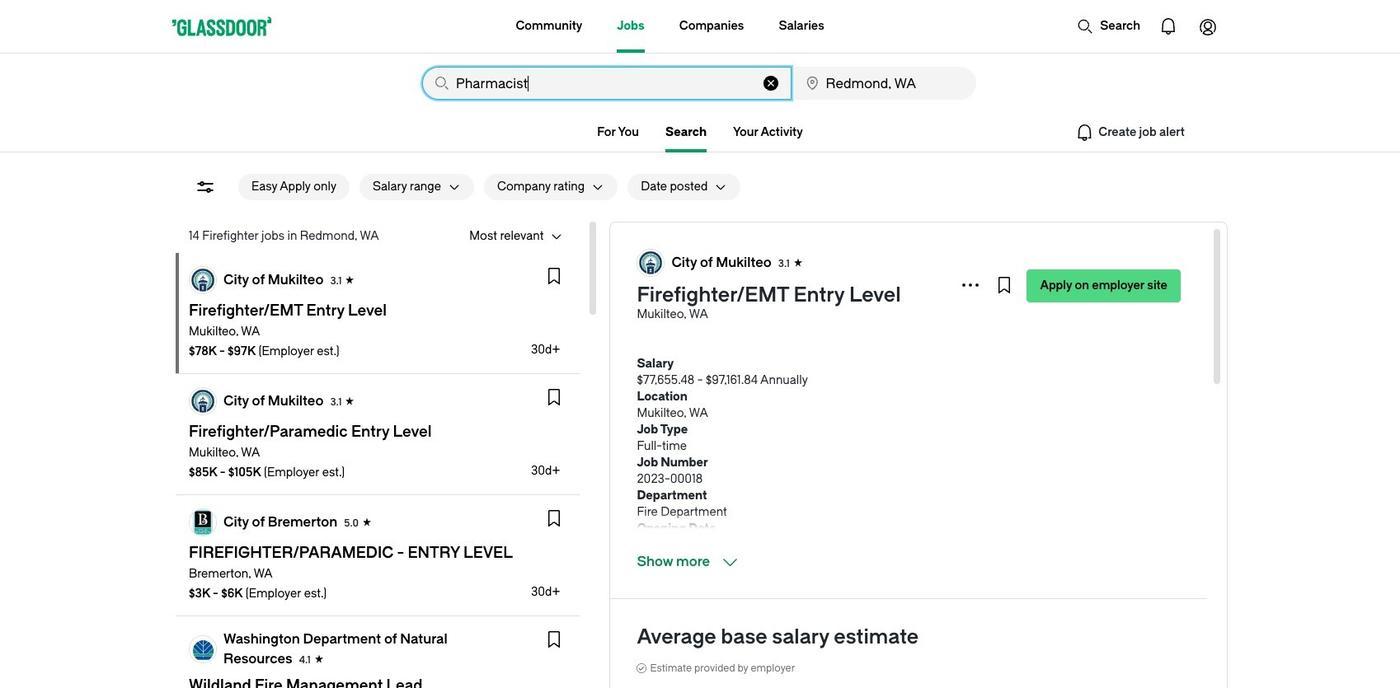 Task type: locate. For each thing, give the bounding box(es) containing it.
open filter menu image
[[195, 177, 215, 197]]

lottie animation container image
[[1188, 7, 1228, 46], [1077, 18, 1094, 35], [1077, 18, 1094, 35]]

Search location field
[[793, 67, 976, 100]]

none field search location
[[793, 67, 976, 100]]

lottie animation container image
[[450, 0, 517, 51], [450, 0, 517, 51], [1149, 7, 1188, 46], [1149, 7, 1188, 46], [1188, 7, 1228, 46]]

washington department of natural resources logo image
[[190, 637, 216, 663]]

None field
[[422, 67, 791, 100], [793, 67, 976, 100], [422, 67, 791, 100]]

clear input image
[[763, 76, 778, 91]]

city of mukilteo logo image
[[638, 250, 664, 276], [190, 267, 216, 294], [190, 388, 216, 415]]



Task type: vqa. For each thing, say whether or not it's contained in the screenshot.
Washington Department of Natural Resources Logo
yes



Task type: describe. For each thing, give the bounding box(es) containing it.
Search keyword field
[[422, 67, 791, 100]]

jobs list element
[[176, 253, 580, 689]]

city of bremerton logo image
[[190, 510, 216, 536]]



